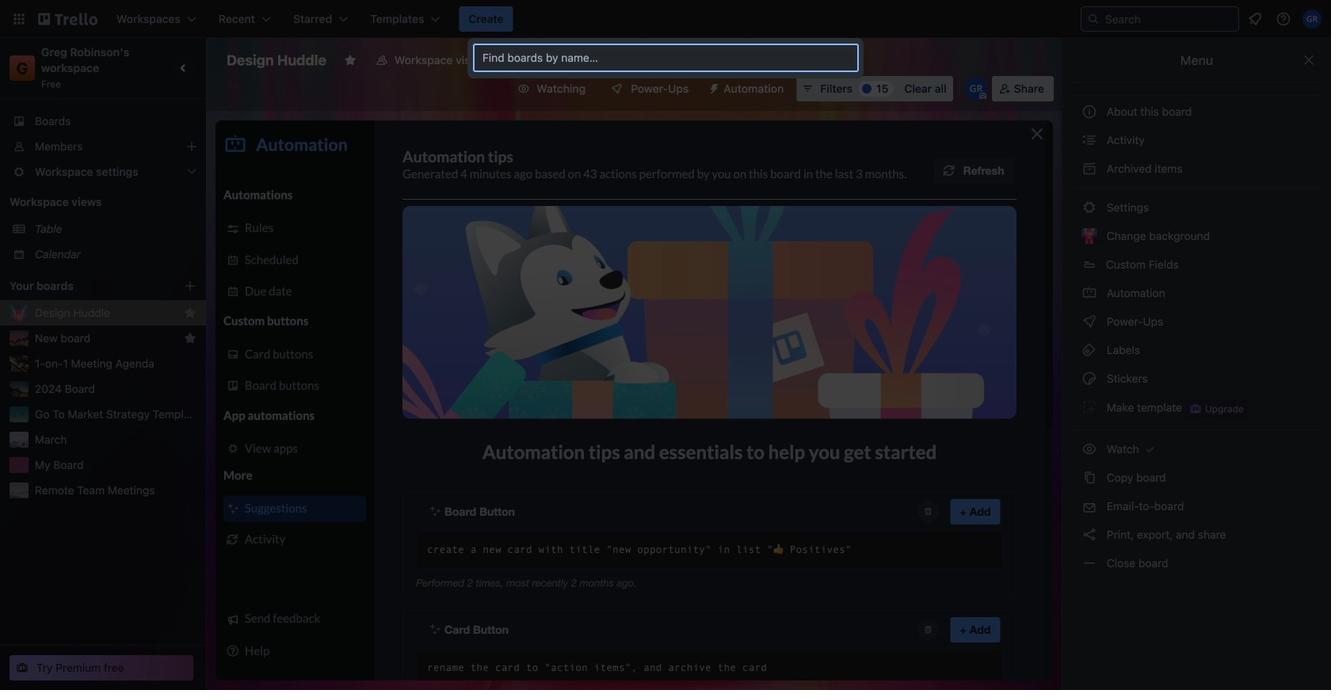 Task type: vqa. For each thing, say whether or not it's contained in the screenshot.
the middle sm icon
yes



Task type: locate. For each thing, give the bounding box(es) containing it.
starred icon image
[[184, 307, 197, 319], [184, 332, 197, 345]]

1 vertical spatial starred icon image
[[184, 332, 197, 345]]

0 vertical spatial starred icon image
[[184, 307, 197, 319]]

1 vertical spatial greg robinson (gregrobinson96) image
[[965, 78, 987, 100]]

0 vertical spatial greg robinson (gregrobinson96) image
[[1303, 10, 1322, 29]]

add board image
[[184, 280, 197, 292]]

2 starred icon image from the top
[[184, 332, 197, 345]]

1 horizontal spatial greg robinson (gregrobinson96) image
[[1303, 10, 1322, 29]]

customize views image
[[577, 52, 593, 68]]

Search field
[[1100, 8, 1239, 30]]

your boards with 8 items element
[[10, 277, 160, 296]]

greg robinson (gregrobinson96) image
[[1303, 10, 1322, 29], [965, 78, 987, 100]]

sm image
[[702, 76, 724, 98], [1082, 132, 1098, 148], [1082, 200, 1098, 216], [1082, 314, 1098, 330], [1082, 371, 1098, 387], [1082, 399, 1098, 415]]

sm image
[[1082, 161, 1098, 177], [1082, 285, 1098, 301], [1082, 342, 1098, 358], [1082, 441, 1098, 457], [1142, 441, 1158, 457], [1082, 470, 1098, 486], [1082, 527, 1098, 543], [1082, 556, 1098, 571]]



Task type: describe. For each thing, give the bounding box(es) containing it.
0 notifications image
[[1246, 10, 1265, 29]]

1 starred icon image from the top
[[184, 307, 197, 319]]

search image
[[1087, 13, 1100, 25]]

primary element
[[0, 0, 1331, 38]]

Find boards by name… text field
[[473, 44, 859, 72]]

open information menu image
[[1276, 11, 1292, 27]]

0 horizontal spatial greg robinson (gregrobinson96) image
[[965, 78, 987, 100]]

Board name text field
[[219, 48, 334, 73]]

star or unstar board image
[[344, 54, 357, 67]]



